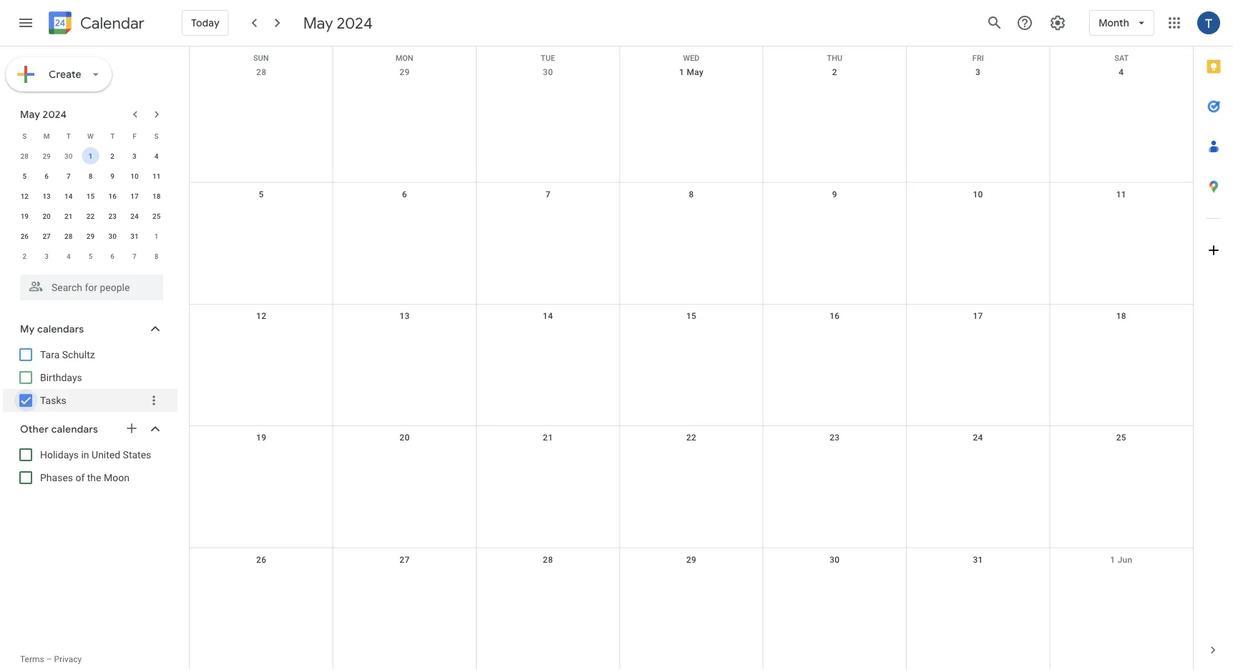 Task type: describe. For each thing, give the bounding box(es) containing it.
row containing 2
[[14, 246, 168, 266]]

1 horizontal spatial 4
[[154, 152, 159, 160]]

1 horizontal spatial 2
[[111, 152, 115, 160]]

Search for people text field
[[29, 275, 155, 301]]

23 inside the may 2024 "grid"
[[108, 212, 117, 221]]

23 element
[[104, 208, 121, 225]]

14 inside row group
[[64, 192, 73, 200]]

15 element
[[82, 188, 99, 205]]

1 horizontal spatial 18
[[1117, 311, 1127, 321]]

other
[[20, 423, 49, 436]]

calendars for my calendars
[[37, 323, 84, 336]]

27 element
[[38, 228, 55, 245]]

grid containing 28
[[189, 47, 1193, 671]]

other calendars button
[[3, 418, 178, 441]]

phases
[[40, 472, 73, 484]]

24 inside 'grid'
[[973, 433, 983, 443]]

today
[[191, 17, 220, 29]]

in
[[81, 449, 89, 461]]

21 inside 21 element
[[64, 212, 73, 221]]

8 for may 2024
[[89, 172, 93, 180]]

6 inside row
[[111, 252, 115, 261]]

11 for sun
[[1117, 189, 1127, 199]]

22 inside row group
[[86, 212, 95, 221]]

30 april element
[[60, 147, 77, 165]]

29 element
[[82, 228, 99, 245]]

month
[[1099, 17, 1130, 29]]

2 t from the left
[[110, 132, 115, 140]]

create button
[[6, 57, 112, 92]]

fri
[[973, 54, 984, 63]]

6 for may 2024
[[45, 172, 49, 180]]

19 inside the may 2024 "grid"
[[21, 212, 29, 221]]

tasks list item
[[3, 389, 178, 412]]

my calendars
[[20, 323, 84, 336]]

of
[[76, 472, 85, 484]]

tue
[[541, 54, 555, 63]]

31 for 1 jun
[[973, 555, 983, 565]]

28 april element
[[16, 147, 33, 165]]

4 inside "element"
[[67, 252, 71, 261]]

9 for may 2024
[[111, 172, 115, 180]]

1 cell
[[80, 146, 102, 166]]

may 2024 grid
[[14, 126, 168, 266]]

tara schultz
[[40, 349, 95, 361]]

terms
[[20, 655, 44, 665]]

17 inside 'grid'
[[973, 311, 983, 321]]

jun
[[1118, 555, 1133, 565]]

sat
[[1115, 54, 1129, 63]]

the
[[87, 472, 101, 484]]

3 inside row
[[45, 252, 49, 261]]

24 inside row group
[[130, 212, 139, 221]]

month button
[[1090, 6, 1155, 40]]

terms link
[[20, 655, 44, 665]]

21 inside 'grid'
[[543, 433, 553, 443]]

13 inside 13 element
[[43, 192, 51, 200]]

30 element
[[104, 228, 121, 245]]

12 element
[[16, 188, 33, 205]]

16 inside the may 2024 "grid"
[[108, 192, 117, 200]]

5 for may 2024
[[23, 172, 27, 180]]

today button
[[182, 6, 229, 40]]

1 horizontal spatial may 2024
[[303, 13, 373, 33]]

mon
[[396, 54, 414, 63]]

1 vertical spatial 2024
[[43, 108, 67, 121]]

privacy link
[[54, 655, 82, 665]]

united
[[92, 449, 120, 461]]

privacy
[[54, 655, 82, 665]]

10 element
[[126, 168, 143, 185]]

5 june element
[[82, 248, 99, 265]]

1 for 1 jun
[[1111, 555, 1116, 565]]

5 inside 5 june element
[[89, 252, 93, 261]]

3 inside 'grid'
[[976, 67, 981, 77]]

24 element
[[126, 208, 143, 225]]

create
[[49, 68, 82, 81]]

0 vertical spatial 2024
[[337, 13, 373, 33]]

birthdays
[[40, 372, 82, 384]]

12 inside row group
[[21, 192, 29, 200]]

6 for sun
[[402, 189, 407, 199]]

0 vertical spatial may
[[303, 13, 333, 33]]

8 for sun
[[689, 189, 694, 199]]

row group containing 28
[[14, 146, 168, 266]]

m
[[43, 132, 50, 140]]

27 for 1 jun
[[400, 555, 410, 565]]

9 for sun
[[832, 189, 838, 199]]

11 element
[[148, 168, 165, 185]]

1 horizontal spatial 16
[[830, 311, 840, 321]]

holidays
[[40, 449, 79, 461]]

my calendars button
[[3, 318, 178, 341]]

main drawer image
[[17, 14, 34, 32]]

17 element
[[126, 188, 143, 205]]



Task type: vqa. For each thing, say whether or not it's contained in the screenshot.


Task type: locate. For each thing, give the bounding box(es) containing it.
1 vertical spatial 14
[[543, 311, 553, 321]]

0 vertical spatial 23
[[108, 212, 117, 221]]

28
[[256, 67, 267, 77], [21, 152, 29, 160], [64, 232, 73, 241], [543, 555, 553, 565]]

2 vertical spatial 3
[[45, 252, 49, 261]]

0 vertical spatial 2
[[832, 67, 838, 77]]

1 vertical spatial 11
[[1117, 189, 1127, 199]]

20
[[43, 212, 51, 221], [400, 433, 410, 443]]

calendars inside other calendars 'dropdown button'
[[51, 423, 98, 436]]

thu
[[827, 54, 843, 63]]

1 horizontal spatial 20
[[400, 433, 410, 443]]

0 vertical spatial 20
[[43, 212, 51, 221]]

1 vertical spatial 9
[[832, 189, 838, 199]]

0 horizontal spatial 16
[[108, 192, 117, 200]]

0 vertical spatial 18
[[152, 192, 161, 200]]

1 for the "1 june" element
[[154, 232, 159, 241]]

24
[[130, 212, 139, 221], [973, 433, 983, 443]]

t
[[66, 132, 71, 140], [110, 132, 115, 140]]

2 down thu
[[832, 67, 838, 77]]

may
[[303, 13, 333, 33], [687, 67, 704, 77], [20, 108, 40, 121]]

10
[[130, 172, 139, 180], [973, 189, 983, 199]]

27 for 1
[[43, 232, 51, 241]]

1 vertical spatial 3
[[132, 152, 137, 160]]

2 inside row
[[23, 252, 27, 261]]

holidays in united states
[[40, 449, 151, 461]]

1 vertical spatial 20
[[400, 433, 410, 443]]

7
[[67, 172, 71, 180], [546, 189, 551, 199], [132, 252, 137, 261]]

18
[[152, 192, 161, 200], [1117, 311, 1127, 321]]

0 horizontal spatial 2
[[23, 252, 27, 261]]

26 element
[[16, 228, 33, 245]]

14 inside 'grid'
[[543, 311, 553, 321]]

2 vertical spatial 4
[[67, 252, 71, 261]]

other calendars
[[20, 423, 98, 436]]

14
[[64, 192, 73, 200], [543, 311, 553, 321]]

t left f
[[110, 132, 115, 140]]

27 inside the may 2024 "grid"
[[43, 232, 51, 241]]

13 element
[[38, 188, 55, 205]]

31
[[130, 232, 139, 241], [973, 555, 983, 565]]

0 horizontal spatial 27
[[43, 232, 51, 241]]

0 vertical spatial 26
[[21, 232, 29, 241]]

4 up the 11 element
[[154, 152, 159, 160]]

0 horizontal spatial 20
[[43, 212, 51, 221]]

calendars up tara schultz
[[37, 323, 84, 336]]

t up "30 april" element
[[66, 132, 71, 140]]

25 inside row group
[[152, 212, 161, 221]]

1 horizontal spatial 31
[[973, 555, 983, 565]]

6 inside 'grid'
[[402, 189, 407, 199]]

29
[[400, 67, 410, 77], [43, 152, 51, 160], [86, 232, 95, 241], [686, 555, 697, 565]]

calendars
[[37, 323, 84, 336], [51, 423, 98, 436]]

1 horizontal spatial 26
[[256, 555, 267, 565]]

None search field
[[0, 269, 178, 301]]

9
[[111, 172, 115, 180], [832, 189, 838, 199]]

other calendars list
[[3, 444, 178, 490]]

1 vertical spatial 7
[[546, 189, 551, 199]]

1 vertical spatial 10
[[973, 189, 983, 199]]

tab list
[[1194, 47, 1234, 631]]

2024
[[337, 13, 373, 33], [43, 108, 67, 121]]

1 horizontal spatial 17
[[973, 311, 983, 321]]

may 2024
[[303, 13, 373, 33], [20, 108, 67, 121]]

2 horizontal spatial 6
[[402, 189, 407, 199]]

19
[[21, 212, 29, 221], [256, 433, 267, 443]]

tasks
[[40, 395, 66, 407]]

1
[[679, 67, 684, 77], [89, 152, 93, 160], [154, 232, 159, 241], [1111, 555, 1116, 565]]

26 inside row group
[[21, 232, 29, 241]]

row containing s
[[14, 126, 168, 146]]

2 horizontal spatial 8
[[689, 189, 694, 199]]

1 may
[[679, 67, 704, 77]]

16
[[108, 192, 117, 200], [830, 311, 840, 321]]

3 down 27 element
[[45, 252, 49, 261]]

2 horizontal spatial 2
[[832, 67, 838, 77]]

0 horizontal spatial 11
[[152, 172, 161, 180]]

22
[[86, 212, 95, 221], [686, 433, 697, 443]]

0 horizontal spatial 17
[[130, 192, 139, 200]]

1 jun
[[1111, 555, 1133, 565]]

3 down the fri
[[976, 67, 981, 77]]

11 inside the may 2024 "grid"
[[152, 172, 161, 180]]

0 horizontal spatial 15
[[86, 192, 95, 200]]

1 vertical spatial 12
[[256, 311, 267, 321]]

31 element
[[126, 228, 143, 245]]

–
[[46, 655, 52, 665]]

7 june element
[[126, 248, 143, 265]]

0 vertical spatial 9
[[111, 172, 115, 180]]

11
[[152, 172, 161, 180], [1117, 189, 1127, 199]]

calendars up in
[[51, 423, 98, 436]]

1 vertical spatial 27
[[400, 555, 410, 565]]

26 for 1 jun
[[256, 555, 267, 565]]

27
[[43, 232, 51, 241], [400, 555, 410, 565]]

1 horizontal spatial 3
[[132, 152, 137, 160]]

calendars inside my calendars dropdown button
[[37, 323, 84, 336]]

grid
[[189, 47, 1193, 671]]

0 vertical spatial 11
[[152, 172, 161, 180]]

17
[[130, 192, 139, 200], [973, 311, 983, 321]]

11 for may 2024
[[152, 172, 161, 180]]

1 vertical spatial 2
[[111, 152, 115, 160]]

0 horizontal spatial 5
[[23, 172, 27, 180]]

26 for 1
[[21, 232, 29, 241]]

2 june element
[[16, 248, 33, 265]]

4 down sat
[[1119, 67, 1124, 77]]

schultz
[[62, 349, 95, 361]]

6
[[45, 172, 49, 180], [402, 189, 407, 199], [111, 252, 115, 261]]

row containing sun
[[190, 47, 1193, 63]]

0 vertical spatial 7
[[67, 172, 71, 180]]

19 element
[[16, 208, 33, 225]]

0 vertical spatial 4
[[1119, 67, 1124, 77]]

s up 28 april element
[[22, 132, 27, 140]]

2 s from the left
[[154, 132, 159, 140]]

calendars for other calendars
[[51, 423, 98, 436]]

1 vertical spatial 13
[[400, 311, 410, 321]]

1 june element
[[148, 228, 165, 245]]

0 vertical spatial 25
[[152, 212, 161, 221]]

moon
[[104, 472, 129, 484]]

0 horizontal spatial s
[[22, 132, 27, 140]]

1 t from the left
[[66, 132, 71, 140]]

0 horizontal spatial 25
[[152, 212, 161, 221]]

10 for may 2024
[[130, 172, 139, 180]]

8 inside 8 june element
[[154, 252, 159, 261]]

7 for may 2024
[[67, 172, 71, 180]]

0 horizontal spatial may 2024
[[20, 108, 67, 121]]

21 element
[[60, 208, 77, 225]]

s right f
[[154, 132, 159, 140]]

10 inside 10 element
[[130, 172, 139, 180]]

2 down 26 element
[[23, 252, 27, 261]]

phases of the moon
[[40, 472, 129, 484]]

31 for 1
[[130, 232, 139, 241]]

1 vertical spatial 4
[[154, 152, 159, 160]]

0 horizontal spatial 24
[[130, 212, 139, 221]]

1 vertical spatial 26
[[256, 555, 267, 565]]

14 element
[[60, 188, 77, 205]]

29 april element
[[38, 147, 55, 165]]

0 vertical spatial 8
[[89, 172, 93, 180]]

1 horizontal spatial 23
[[830, 433, 840, 443]]

26
[[21, 232, 29, 241], [256, 555, 267, 565]]

1 horizontal spatial 22
[[686, 433, 697, 443]]

2 vertical spatial 2
[[23, 252, 27, 261]]

3
[[976, 67, 981, 77], [132, 152, 137, 160], [45, 252, 49, 261]]

may inside 'grid'
[[687, 67, 704, 77]]

0 horizontal spatial 26
[[21, 232, 29, 241]]

my calendars list
[[3, 344, 178, 412]]

20 element
[[38, 208, 55, 225]]

0 vertical spatial 3
[[976, 67, 981, 77]]

25 element
[[148, 208, 165, 225]]

26 inside 'grid'
[[256, 555, 267, 565]]

0 horizontal spatial 3
[[45, 252, 49, 261]]

1 vertical spatial 17
[[973, 311, 983, 321]]

1 horizontal spatial 25
[[1117, 433, 1127, 443]]

10 for sun
[[973, 189, 983, 199]]

7 for sun
[[546, 189, 551, 199]]

0 horizontal spatial 8
[[89, 172, 93, 180]]

1 horizontal spatial 10
[[973, 189, 983, 199]]

0 horizontal spatial 4
[[67, 252, 71, 261]]

0 vertical spatial 27
[[43, 232, 51, 241]]

25 inside 'grid'
[[1117, 433, 1127, 443]]

12
[[21, 192, 29, 200], [256, 311, 267, 321]]

0 horizontal spatial may
[[20, 108, 40, 121]]

16 element
[[104, 188, 121, 205]]

17 inside 'element'
[[130, 192, 139, 200]]

0 horizontal spatial 23
[[108, 212, 117, 221]]

2 vertical spatial 7
[[132, 252, 137, 261]]

1 down 25 element
[[154, 232, 159, 241]]

2 right '1' cell
[[111, 152, 115, 160]]

28 element
[[60, 228, 77, 245]]

my
[[20, 323, 35, 336]]

1 down the w
[[89, 152, 93, 160]]

18 inside the 18 element
[[152, 192, 161, 200]]

18 element
[[148, 188, 165, 205]]

9 inside the may 2024 "grid"
[[111, 172, 115, 180]]

4
[[1119, 67, 1124, 77], [154, 152, 159, 160], [67, 252, 71, 261]]

1 horizontal spatial 15
[[686, 311, 697, 321]]

0 horizontal spatial 19
[[21, 212, 29, 221]]

1 left jun
[[1111, 555, 1116, 565]]

calendar element
[[46, 9, 145, 40]]

20 inside "grid"
[[43, 212, 51, 221]]

tara
[[40, 349, 60, 361]]

calendar heading
[[77, 13, 145, 33]]

3 up 10 element
[[132, 152, 137, 160]]

1 s from the left
[[22, 132, 27, 140]]

row group
[[14, 146, 168, 266]]

31 inside 31 element
[[130, 232, 139, 241]]

1 horizontal spatial 21
[[543, 433, 553, 443]]

0 horizontal spatial 12
[[21, 192, 29, 200]]

5 for sun
[[259, 189, 264, 199]]

1 for 1 may
[[679, 67, 684, 77]]

13 inside 'grid'
[[400, 311, 410, 321]]

0 vertical spatial 19
[[21, 212, 29, 221]]

wed
[[683, 54, 700, 63]]

f
[[133, 132, 136, 140]]

2 horizontal spatial 3
[[976, 67, 981, 77]]

13
[[43, 192, 51, 200], [400, 311, 410, 321]]

8
[[89, 172, 93, 180], [689, 189, 694, 199], [154, 252, 159, 261]]

22 element
[[82, 208, 99, 225]]

12 inside 'grid'
[[256, 311, 267, 321]]

1 vertical spatial may 2024
[[20, 108, 67, 121]]

1 horizontal spatial may
[[303, 13, 333, 33]]

1 down wed
[[679, 67, 684, 77]]

0 vertical spatial 10
[[130, 172, 139, 180]]

1 inside cell
[[89, 152, 93, 160]]

sun
[[253, 54, 269, 63]]

25
[[152, 212, 161, 221], [1117, 433, 1127, 443]]

1 vertical spatial may
[[687, 67, 704, 77]]

1 vertical spatial 19
[[256, 433, 267, 443]]

2 vertical spatial 5
[[89, 252, 93, 261]]

0 vertical spatial calendars
[[37, 323, 84, 336]]

4 down the 28 element
[[67, 252, 71, 261]]

1 vertical spatial 18
[[1117, 311, 1127, 321]]

w
[[87, 132, 94, 140]]

0 horizontal spatial 9
[[111, 172, 115, 180]]

0 horizontal spatial 7
[[67, 172, 71, 180]]

add other calendars image
[[125, 422, 139, 436]]

1 vertical spatial 22
[[686, 433, 697, 443]]

2 horizontal spatial 4
[[1119, 67, 1124, 77]]

2 vertical spatial 6
[[111, 252, 115, 261]]

21
[[64, 212, 73, 221], [543, 433, 553, 443]]

settings menu image
[[1050, 14, 1067, 32]]

0 vertical spatial 31
[[130, 232, 139, 241]]

calendar
[[80, 13, 145, 33]]

1 vertical spatial calendars
[[51, 423, 98, 436]]

15
[[86, 192, 95, 200], [686, 311, 697, 321]]

1 horizontal spatial 19
[[256, 433, 267, 443]]

1 vertical spatial 21
[[543, 433, 553, 443]]

1 horizontal spatial 5
[[89, 252, 93, 261]]

0 vertical spatial 21
[[64, 212, 73, 221]]

0 horizontal spatial 13
[[43, 192, 51, 200]]

0 vertical spatial may 2024
[[303, 13, 373, 33]]

6 june element
[[104, 248, 121, 265]]

1 horizontal spatial 9
[[832, 189, 838, 199]]

23
[[108, 212, 117, 221], [830, 433, 840, 443]]

s
[[22, 132, 27, 140], [154, 132, 159, 140]]

15 inside "element"
[[86, 192, 95, 200]]

1 horizontal spatial 2024
[[337, 13, 373, 33]]

1 vertical spatial 23
[[830, 433, 840, 443]]

0 horizontal spatial 2024
[[43, 108, 67, 121]]

1 horizontal spatial 27
[[400, 555, 410, 565]]

1 horizontal spatial 14
[[543, 311, 553, 321]]

30
[[543, 67, 553, 77], [64, 152, 73, 160], [108, 232, 117, 241], [830, 555, 840, 565]]

5
[[23, 172, 27, 180], [259, 189, 264, 199], [89, 252, 93, 261]]

1 vertical spatial 24
[[973, 433, 983, 443]]

2
[[832, 67, 838, 77], [111, 152, 115, 160], [23, 252, 27, 261]]

terms – privacy
[[20, 655, 82, 665]]

4 june element
[[60, 248, 77, 265]]

0 horizontal spatial 14
[[64, 192, 73, 200]]

0 vertical spatial 6
[[45, 172, 49, 180]]

8 june element
[[148, 248, 165, 265]]

2 horizontal spatial may
[[687, 67, 704, 77]]

3 june element
[[38, 248, 55, 265]]

row
[[190, 47, 1193, 63], [190, 61, 1193, 183], [14, 126, 168, 146], [14, 146, 168, 166], [14, 166, 168, 186], [190, 183, 1193, 305], [14, 186, 168, 206], [14, 206, 168, 226], [14, 226, 168, 246], [14, 246, 168, 266], [190, 305, 1193, 427], [190, 427, 1193, 549], [190, 549, 1193, 671]]

states
[[123, 449, 151, 461]]



